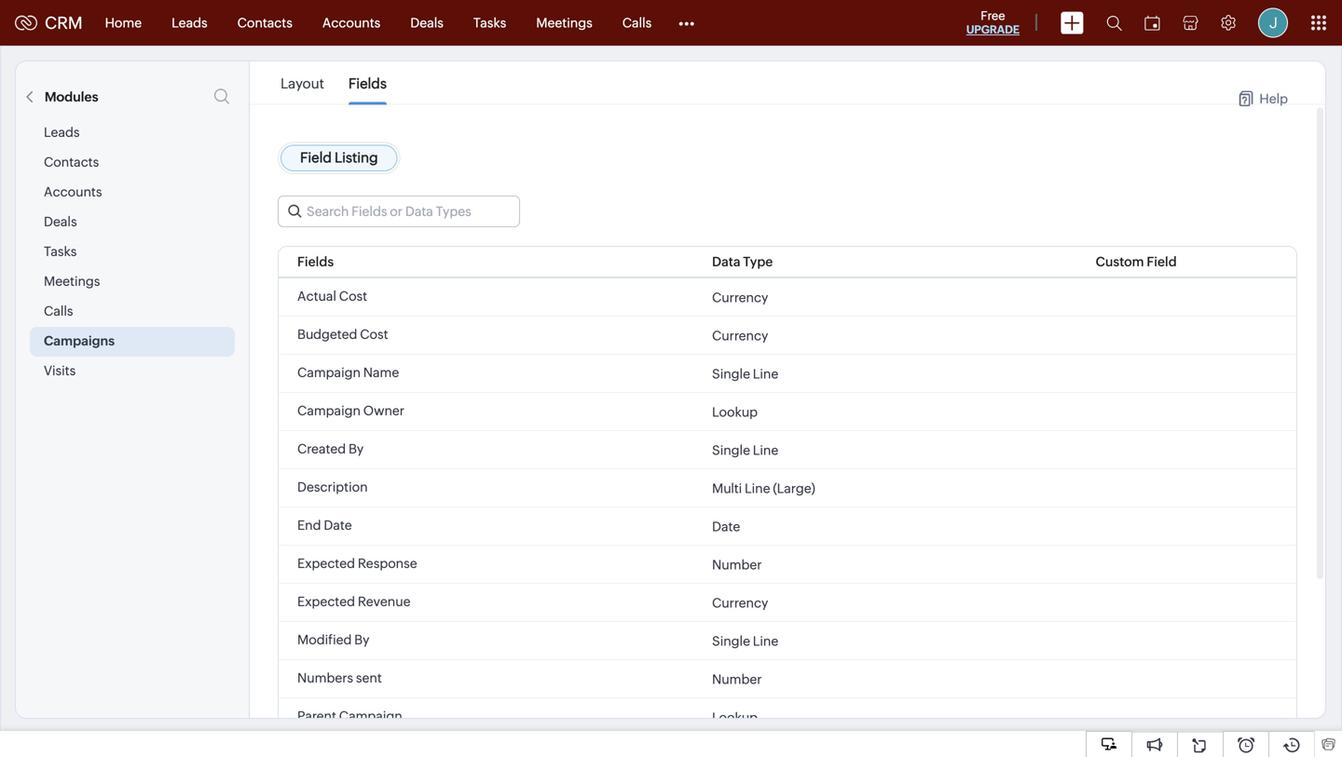 Task type: locate. For each thing, give the bounding box(es) containing it.
1 vertical spatial single line
[[712, 443, 779, 458]]

fields down accounts link
[[349, 76, 387, 92]]

owner
[[363, 404, 405, 419]]

1 vertical spatial accounts
[[44, 185, 102, 199]]

create menu image
[[1061, 12, 1084, 34]]

1 horizontal spatial fields
[[349, 76, 387, 92]]

modified by
[[297, 633, 370, 648]]

1 horizontal spatial calls
[[622, 15, 652, 30]]

1 vertical spatial lookup
[[712, 711, 758, 726]]

1 vertical spatial deals
[[44, 214, 77, 229]]

2 single line from the top
[[712, 443, 779, 458]]

line for created
[[753, 443, 779, 458]]

campaign name
[[297, 365, 399, 380]]

data type
[[712, 254, 773, 269]]

single
[[712, 367, 750, 382], [712, 443, 750, 458], [712, 634, 750, 649]]

data
[[712, 254, 741, 269]]

contacts up layout
[[237, 15, 293, 30]]

1 horizontal spatial tasks
[[473, 15, 506, 30]]

1 vertical spatial by
[[354, 633, 370, 648]]

1 lookup from the top
[[712, 405, 758, 420]]

number for numbers sent
[[712, 673, 762, 688]]

expected down end date
[[297, 557, 355, 571]]

0 vertical spatial leads
[[172, 15, 208, 30]]

single line for created by
[[712, 443, 779, 458]]

1 number from the top
[[712, 558, 762, 573]]

1 single from the top
[[712, 367, 750, 382]]

0 vertical spatial expected
[[297, 557, 355, 571]]

parent
[[297, 709, 336, 724]]

cost right actual
[[339, 289, 367, 304]]

leads link
[[157, 0, 222, 45]]

tasks right deals link in the left top of the page
[[473, 15, 506, 30]]

1 vertical spatial campaign
[[297, 404, 361, 419]]

0 horizontal spatial date
[[324, 518, 352, 533]]

date down multi
[[712, 520, 740, 535]]

date right end
[[324, 518, 352, 533]]

cost
[[339, 289, 367, 304], [360, 327, 388, 342]]

calls up campaigns
[[44, 304, 73, 319]]

1 vertical spatial meetings
[[44, 274, 100, 289]]

crm link
[[15, 13, 83, 32]]

1 vertical spatial expected
[[297, 595, 355, 610]]

1 vertical spatial single
[[712, 443, 750, 458]]

lookup
[[712, 405, 758, 420], [712, 711, 758, 726]]

expected
[[297, 557, 355, 571], [297, 595, 355, 610]]

0 vertical spatial campaign
[[297, 365, 361, 380]]

help
[[1260, 91, 1288, 106]]

0 vertical spatial number
[[712, 558, 762, 573]]

lookup for parent campaign
[[712, 711, 758, 726]]

line for modified
[[753, 634, 779, 649]]

accounts
[[322, 15, 381, 30], [44, 185, 102, 199]]

by right created
[[349, 442, 364, 457]]

lookup for campaign owner
[[712, 405, 758, 420]]

by
[[349, 442, 364, 457], [354, 633, 370, 648]]

home link
[[90, 0, 157, 45]]

calls
[[622, 15, 652, 30], [44, 304, 73, 319]]

single line
[[712, 367, 779, 382], [712, 443, 779, 458], [712, 634, 779, 649]]

by right modified
[[354, 633, 370, 648]]

currency
[[712, 290, 768, 305], [712, 329, 768, 344], [712, 596, 768, 611]]

0 vertical spatial single
[[712, 367, 750, 382]]

meetings up campaigns
[[44, 274, 100, 289]]

2 vertical spatial currency
[[712, 596, 768, 611]]

logo image
[[15, 15, 37, 30]]

campaign up created by
[[297, 404, 361, 419]]

2 currency from the top
[[712, 329, 768, 344]]

0 horizontal spatial contacts
[[44, 155, 99, 170]]

0 vertical spatial single line
[[712, 367, 779, 382]]

calls left other modules field
[[622, 15, 652, 30]]

response
[[358, 557, 417, 571]]

0 vertical spatial currency
[[712, 290, 768, 305]]

2 lookup from the top
[[712, 711, 758, 726]]

expected up modified
[[297, 595, 355, 610]]

fields up actual
[[297, 254, 334, 269]]

deals
[[410, 15, 444, 30], [44, 214, 77, 229]]

calls link
[[608, 0, 667, 45]]

search image
[[1107, 15, 1122, 31]]

1 expected from the top
[[297, 557, 355, 571]]

campaign
[[297, 365, 361, 380], [297, 404, 361, 419], [339, 709, 402, 724]]

end
[[297, 518, 321, 533]]

campaign down budgeted
[[297, 365, 361, 380]]

campaign owner
[[297, 404, 405, 419]]

leads right home
[[172, 15, 208, 30]]

modified
[[297, 633, 352, 648]]

3 single from the top
[[712, 634, 750, 649]]

fields link
[[349, 76, 387, 106]]

0 vertical spatial cost
[[339, 289, 367, 304]]

cost for actual cost
[[339, 289, 367, 304]]

0 vertical spatial lookup
[[712, 405, 758, 420]]

type
[[743, 254, 773, 269]]

tasks up campaigns
[[44, 244, 77, 259]]

1 horizontal spatial accounts
[[322, 15, 381, 30]]

0 horizontal spatial fields
[[297, 254, 334, 269]]

expected revenue
[[297, 595, 411, 610]]

by for created by
[[349, 442, 364, 457]]

2 number from the top
[[712, 673, 762, 688]]

1 vertical spatial contacts
[[44, 155, 99, 170]]

0 horizontal spatial tasks
[[44, 244, 77, 259]]

contacts
[[237, 15, 293, 30], [44, 155, 99, 170]]

3 currency from the top
[[712, 596, 768, 611]]

0 horizontal spatial deals
[[44, 214, 77, 229]]

crm
[[45, 13, 83, 32]]

campaign for campaign name
[[297, 365, 361, 380]]

tasks inside tasks link
[[473, 15, 506, 30]]

1 vertical spatial number
[[712, 673, 762, 688]]

0 vertical spatial contacts
[[237, 15, 293, 30]]

2 vertical spatial single
[[712, 634, 750, 649]]

budgeted
[[297, 327, 357, 342]]

fields
[[349, 76, 387, 92], [297, 254, 334, 269]]

0 horizontal spatial calls
[[44, 304, 73, 319]]

2 single from the top
[[712, 443, 750, 458]]

0 vertical spatial meetings
[[536, 15, 593, 30]]

1 vertical spatial cost
[[360, 327, 388, 342]]

single for created by
[[712, 443, 750, 458]]

1 currency from the top
[[712, 290, 768, 305]]

meetings
[[536, 15, 593, 30], [44, 274, 100, 289]]

2 vertical spatial single line
[[712, 634, 779, 649]]

expected for expected revenue
[[297, 595, 355, 610]]

1 vertical spatial tasks
[[44, 244, 77, 259]]

number
[[712, 558, 762, 573], [712, 673, 762, 688]]

1 horizontal spatial deals
[[410, 15, 444, 30]]

line
[[753, 367, 779, 382], [753, 443, 779, 458], [745, 481, 770, 496], [753, 634, 779, 649]]

tasks
[[473, 15, 506, 30], [44, 244, 77, 259]]

leads
[[172, 15, 208, 30], [44, 125, 80, 140]]

1 vertical spatial fields
[[297, 254, 334, 269]]

2 expected from the top
[[297, 595, 355, 610]]

1 vertical spatial calls
[[44, 304, 73, 319]]

1 vertical spatial leads
[[44, 125, 80, 140]]

1 vertical spatial currency
[[712, 329, 768, 344]]

field
[[1147, 254, 1177, 269]]

0 vertical spatial calls
[[622, 15, 652, 30]]

1 single line from the top
[[712, 367, 779, 382]]

cost up name
[[360, 327, 388, 342]]

campaign down sent
[[339, 709, 402, 724]]

deals link
[[396, 0, 459, 45]]

budgeted cost
[[297, 327, 388, 342]]

profile element
[[1247, 0, 1300, 45]]

3 single line from the top
[[712, 634, 779, 649]]

leads down modules
[[44, 125, 80, 140]]

meetings left calls link
[[536, 15, 593, 30]]

date
[[324, 518, 352, 533], [712, 520, 740, 535]]

1 horizontal spatial contacts
[[237, 15, 293, 30]]

0 vertical spatial tasks
[[473, 15, 506, 30]]

contacts down modules
[[44, 155, 99, 170]]

0 vertical spatial by
[[349, 442, 364, 457]]



Task type: describe. For each thing, give the bounding box(es) containing it.
0 vertical spatial accounts
[[322, 15, 381, 30]]

0 vertical spatial deals
[[410, 15, 444, 30]]

number for expected response
[[712, 558, 762, 573]]

Other Modules field
[[667, 8, 707, 38]]

campaigns
[[44, 334, 115, 349]]

contacts inside "link"
[[237, 15, 293, 30]]

single line for modified by
[[712, 634, 779, 649]]

visits
[[44, 364, 76, 378]]

expected response
[[297, 557, 417, 571]]

created by
[[297, 442, 364, 457]]

currency for expected revenue
[[712, 596, 768, 611]]

created
[[297, 442, 346, 457]]

revenue
[[358, 595, 411, 610]]

single for modified by
[[712, 634, 750, 649]]

upgrade
[[967, 23, 1020, 36]]

by for modified by
[[354, 633, 370, 648]]

tasks link
[[459, 0, 521, 45]]

0 horizontal spatial leads
[[44, 125, 80, 140]]

0 horizontal spatial meetings
[[44, 274, 100, 289]]

numbers
[[297, 671, 353, 686]]

1 horizontal spatial leads
[[172, 15, 208, 30]]

0 horizontal spatial accounts
[[44, 185, 102, 199]]

expected for expected response
[[297, 557, 355, 571]]

currency for budgeted cost
[[712, 329, 768, 344]]

currency for actual cost
[[712, 290, 768, 305]]

end date
[[297, 518, 352, 533]]

numbers sent
[[297, 671, 382, 686]]

create menu element
[[1050, 0, 1095, 45]]

calendar image
[[1145, 15, 1161, 30]]

custom field
[[1096, 254, 1177, 269]]

multi
[[712, 481, 742, 496]]

parent campaign
[[297, 709, 402, 724]]

custom
[[1096, 254, 1144, 269]]

home
[[105, 15, 142, 30]]

(large)
[[773, 481, 815, 496]]

2 vertical spatial campaign
[[339, 709, 402, 724]]

actual
[[297, 289, 336, 304]]

modules
[[45, 89, 98, 104]]

layout
[[281, 76, 324, 92]]

actual cost
[[297, 289, 367, 304]]

search element
[[1095, 0, 1134, 46]]

cost for budgeted cost
[[360, 327, 388, 342]]

free
[[981, 9, 1005, 23]]

meetings link
[[521, 0, 608, 45]]

single for campaign name
[[712, 367, 750, 382]]

line for campaign
[[753, 367, 779, 382]]

campaign for campaign owner
[[297, 404, 361, 419]]

contacts link
[[222, 0, 307, 45]]

multi line (large)
[[712, 481, 815, 496]]

name
[[363, 365, 399, 380]]

sent
[[356, 671, 382, 686]]

1 horizontal spatial date
[[712, 520, 740, 535]]

Search Fields or Data Types text field
[[279, 197, 519, 227]]

free upgrade
[[967, 9, 1020, 36]]

layout link
[[281, 76, 324, 106]]

profile image
[[1259, 8, 1288, 38]]

0 vertical spatial fields
[[349, 76, 387, 92]]

1 horizontal spatial meetings
[[536, 15, 593, 30]]

single line for campaign name
[[712, 367, 779, 382]]

accounts link
[[307, 0, 396, 45]]

description
[[297, 480, 368, 495]]



Task type: vqa. For each thing, say whether or not it's contained in the screenshot.


